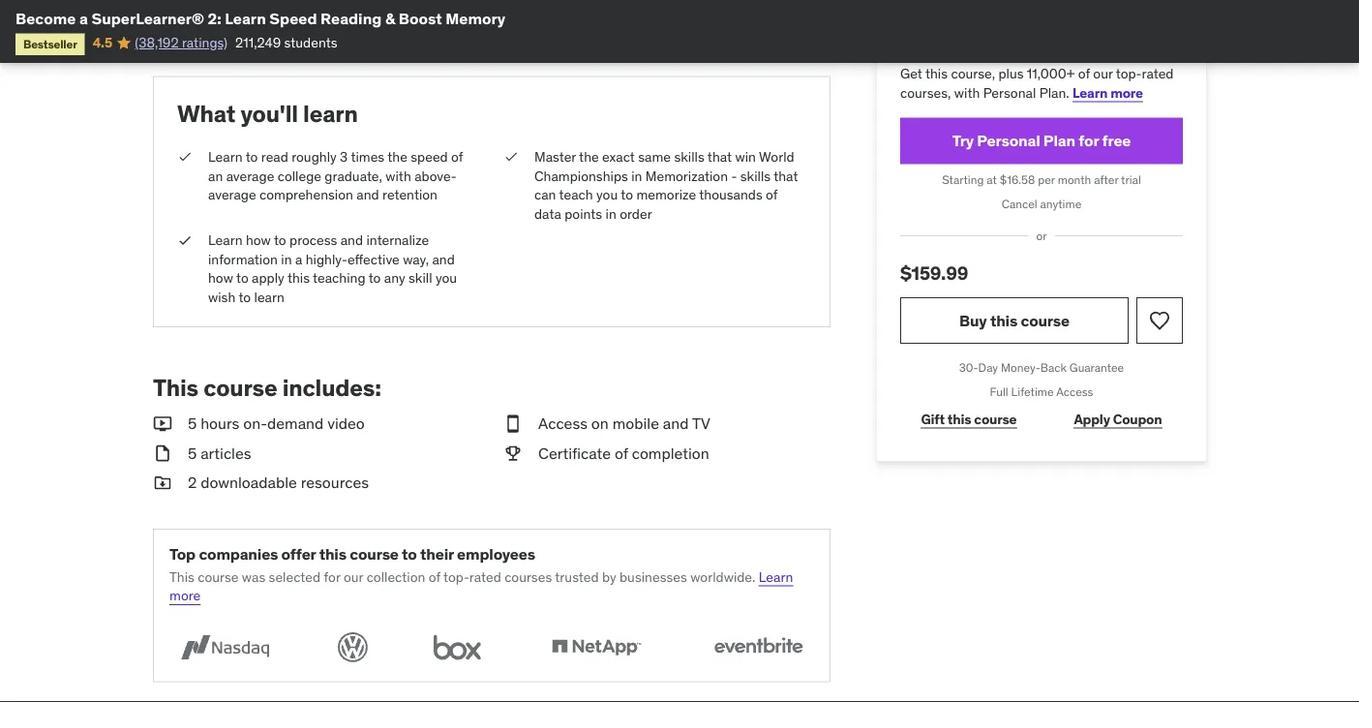 Task type: locate. For each thing, give the bounding box(es) containing it.
1 vertical spatial for
[[324, 568, 340, 585]]

companies
[[199, 544, 278, 564]]

1 vertical spatial learn more link
[[169, 568, 793, 604]]

with down 'course,'
[[955, 84, 980, 101]]

learn more link
[[1073, 84, 1143, 101], [169, 568, 793, 604]]

2 5 from the top
[[188, 443, 197, 463]]

0 horizontal spatial with
[[386, 167, 411, 184]]

learn more link for top-
[[169, 568, 793, 604]]

1 vertical spatial access
[[538, 414, 588, 434]]

1 horizontal spatial learn more link
[[1073, 84, 1143, 101]]

learn more link down employees
[[169, 568, 793, 604]]

small image left hours
[[153, 413, 172, 435]]

1 horizontal spatial more
[[1111, 84, 1143, 101]]

and left tv
[[663, 414, 689, 434]]

articles
[[201, 443, 251, 463]]

worldwide.
[[691, 568, 756, 585]]

average
[[226, 167, 274, 184], [208, 186, 256, 203]]

memorization
[[646, 167, 728, 184]]

1 5 from the top
[[188, 414, 197, 434]]

you
[[597, 186, 618, 203], [436, 269, 457, 287]]

buy this course
[[960, 310, 1070, 330]]

0 horizontal spatial small image
[[153, 472, 172, 494]]

learn inside learn to read roughly 3 times the speed of an average college graduate, with above- average comprehension and retention
[[208, 148, 243, 165]]

in left order
[[606, 205, 617, 222]]

the inside learn to read roughly 3 times the speed of an average college graduate, with above- average comprehension and retention
[[388, 148, 408, 165]]

effective
[[348, 250, 400, 268]]

1 horizontal spatial learn more
[[1073, 84, 1143, 101]]

certificate
[[538, 443, 611, 463]]

0 vertical spatial personal
[[984, 84, 1036, 101]]

0 vertical spatial average
[[226, 167, 274, 184]]

exact
[[602, 148, 635, 165]]

course inside button
[[1021, 310, 1070, 330]]

small image left 'certificate'
[[504, 443, 523, 464]]

1 horizontal spatial rated
[[1142, 65, 1174, 82]]

small image left on at the left of page
[[504, 413, 523, 435]]

1 vertical spatial learn more
[[169, 568, 793, 604]]

a right become
[[79, 8, 88, 28]]

learn up an
[[208, 148, 243, 165]]

xsmall image
[[177, 147, 193, 166], [504, 147, 519, 166]]

top- down their
[[444, 568, 470, 585]]

that
[[708, 148, 732, 165], [774, 167, 798, 184]]

1 horizontal spatial that
[[774, 167, 798, 184]]

world
[[759, 148, 795, 165]]

learn more down employees
[[169, 568, 793, 604]]

learn up 3
[[303, 99, 358, 128]]

1 xsmall image from the left
[[177, 147, 193, 166]]

1 vertical spatial a
[[295, 250, 302, 268]]

2 vertical spatial in
[[281, 250, 292, 268]]

course down full
[[975, 410, 1017, 427]]

this for get this course, plus 11,000+ of our top-rated courses, with personal plan.
[[926, 65, 948, 82]]

0 horizontal spatial a
[[79, 8, 88, 28]]

0 vertical spatial rated
[[1142, 65, 1174, 82]]

what
[[177, 99, 236, 128]]

1 horizontal spatial with
[[955, 84, 980, 101]]

1 horizontal spatial the
[[579, 148, 599, 165]]

this for this course includes:
[[153, 373, 199, 402]]

1 horizontal spatial skills
[[741, 167, 771, 184]]

access up 'certificate'
[[538, 414, 588, 434]]

of inside master the exact same skills that win world championships in memorization - skills that can teach you to memorize thousands of data points in order
[[766, 186, 778, 203]]

0 horizontal spatial learn more link
[[169, 568, 793, 604]]

small image for 2
[[153, 472, 172, 494]]

this up 5 articles
[[153, 373, 199, 402]]

on-
[[243, 414, 267, 434]]

0 horizontal spatial rated
[[470, 568, 501, 585]]

1 vertical spatial with
[[386, 167, 411, 184]]

1 horizontal spatial for
[[1079, 131, 1099, 151]]

1 vertical spatial in
[[606, 205, 617, 222]]

for left free
[[1079, 131, 1099, 151]]

to up order
[[621, 186, 633, 203]]

this right apply
[[288, 269, 310, 287]]

1 vertical spatial small image
[[153, 472, 172, 494]]

more
[[1111, 84, 1143, 101], [169, 587, 201, 604]]

back
[[1041, 360, 1067, 375]]

1 the from the left
[[388, 148, 408, 165]]

0 vertical spatial more
[[1111, 84, 1143, 101]]

xsmall image for learn
[[177, 147, 193, 166]]

this course was selected for our collection of top-rated courses trusted by businesses worldwide.
[[169, 568, 756, 585]]

our right 11,000+
[[1094, 65, 1113, 82]]

become a superlearner® 2: learn speed reading & boost memory
[[15, 8, 506, 28]]

0 vertical spatial learn more
[[1073, 84, 1143, 101]]

the right times
[[388, 148, 408, 165]]

courses,
[[901, 84, 951, 101]]

small image
[[153, 413, 172, 435], [153, 443, 172, 464], [504, 443, 523, 464]]

to inside master the exact same skills that win world championships in memorization - skills that can teach you to memorize thousands of data points in order
[[621, 186, 633, 203]]

211,249
[[235, 34, 281, 51]]

video
[[327, 414, 365, 434]]

0 vertical spatial in
[[632, 167, 643, 184]]

0 vertical spatial top-
[[1116, 65, 1142, 82]]

wishlist image
[[1149, 309, 1172, 332]]

xsmall image left the master
[[504, 147, 519, 166]]

that up -
[[708, 148, 732, 165]]

our inside get this course, plus 11,000+ of our top-rated courses, with personal plan.
[[1094, 65, 1113, 82]]

and inside learn to read roughly 3 times the speed of an average college graduate, with above- average comprehension and retention
[[357, 186, 379, 203]]

1 vertical spatial this
[[169, 568, 195, 585]]

learn down apply
[[254, 288, 285, 306]]

retention
[[383, 186, 438, 203]]

0 vertical spatial learn
[[303, 99, 358, 128]]

volkswagen image
[[332, 629, 374, 666]]

internalize
[[367, 231, 429, 249]]

of right 11,000+
[[1079, 65, 1090, 82]]

trusted
[[555, 568, 599, 585]]

plan.
[[1040, 84, 1070, 101]]

2 the from the left
[[579, 148, 599, 165]]

average down an
[[208, 186, 256, 203]]

with inside learn to read roughly 3 times the speed of an average college graduate, with above- average comprehension and retention
[[386, 167, 411, 184]]

in
[[632, 167, 643, 184], [606, 205, 617, 222], [281, 250, 292, 268]]

personal
[[984, 84, 1036, 101], [977, 131, 1041, 151]]

average down read
[[226, 167, 274, 184]]

with
[[955, 84, 980, 101], [386, 167, 411, 184]]

you'll
[[241, 99, 298, 128]]

our down top companies offer this course to their employees
[[344, 568, 363, 585]]

1 horizontal spatial xsmall image
[[504, 147, 519, 166]]

to left process
[[274, 231, 286, 249]]

you right skill
[[436, 269, 457, 287]]

access inside '30-day money-back guarantee full lifetime access'
[[1057, 384, 1094, 399]]

per
[[1038, 173, 1055, 188]]

5 left hours
[[188, 414, 197, 434]]

0 vertical spatial our
[[1094, 65, 1113, 82]]

college
[[278, 167, 321, 184]]

you inside master the exact same skills that win world championships in memorization - skills that can teach you to memorize thousands of data points in order
[[597, 186, 618, 203]]

1 vertical spatial our
[[344, 568, 363, 585]]

this for gift this course
[[948, 410, 972, 427]]

plus
[[999, 65, 1024, 82]]

1 horizontal spatial in
[[606, 205, 617, 222]]

in up apply
[[281, 250, 292, 268]]

you up points
[[597, 186, 618, 203]]

of inside learn to read roughly 3 times the speed of an average college graduate, with above- average comprehension and retention
[[451, 148, 463, 165]]

0 vertical spatial access
[[1057, 384, 1094, 399]]

learn more link up free
[[1073, 84, 1143, 101]]

that down world
[[774, 167, 798, 184]]

top- up free
[[1116, 65, 1142, 82]]

0 horizontal spatial learn more
[[169, 568, 793, 604]]

0 vertical spatial this
[[153, 373, 199, 402]]

this down top
[[169, 568, 195, 585]]

selected
[[269, 568, 321, 585]]

small image left 2
[[153, 472, 172, 494]]

to inside learn to read roughly 3 times the speed of an average college graduate, with above- average comprehension and retention
[[246, 148, 258, 165]]

this inside get this course, plus 11,000+ of our top-rated courses, with personal plan.
[[926, 65, 948, 82]]

0 vertical spatial how
[[246, 231, 271, 249]]

guarantee
[[1070, 360, 1124, 375]]

netapp image
[[541, 629, 652, 666]]

0 vertical spatial you
[[597, 186, 618, 203]]

how up information
[[246, 231, 271, 249]]

0 horizontal spatial learn
[[254, 288, 285, 306]]

learn right plan.
[[1073, 84, 1108, 101]]

same
[[638, 148, 671, 165]]

rated
[[1142, 65, 1174, 82], [470, 568, 501, 585]]

0 horizontal spatial access
[[538, 414, 588, 434]]

this up courses,
[[926, 65, 948, 82]]

0 vertical spatial small image
[[504, 413, 523, 435]]

of down world
[[766, 186, 778, 203]]

0 vertical spatial learn more link
[[1073, 84, 1143, 101]]

2 xsmall image from the left
[[504, 147, 519, 166]]

0 horizontal spatial more
[[169, 587, 201, 604]]

more up free
[[1111, 84, 1143, 101]]

0 vertical spatial skills
[[674, 148, 705, 165]]

bestseller
[[23, 36, 77, 51]]

course down companies on the left bottom
[[198, 568, 239, 585]]

more for this course was selected for our collection of top-rated courses trusted by businesses worldwide.
[[169, 587, 201, 604]]

0 horizontal spatial that
[[708, 148, 732, 165]]

the
[[388, 148, 408, 165], [579, 148, 599, 165]]

memory
[[446, 8, 506, 28]]

top
[[169, 544, 196, 564]]

learn
[[303, 99, 358, 128], [254, 288, 285, 306]]

the up championships
[[579, 148, 599, 165]]

our
[[1094, 65, 1113, 82], [344, 568, 363, 585]]

1 horizontal spatial you
[[597, 186, 618, 203]]

for
[[1079, 131, 1099, 151], [324, 568, 340, 585]]

5 articles
[[188, 443, 251, 463]]

0 horizontal spatial top-
[[444, 568, 470, 585]]

and down graduate,
[[357, 186, 379, 203]]

xsmall image down what
[[177, 147, 193, 166]]

1 vertical spatial more
[[169, 587, 201, 604]]

1 vertical spatial learn
[[254, 288, 285, 306]]

how up wish
[[208, 269, 233, 287]]

graduate,
[[325, 167, 382, 184]]

of right speed
[[451, 148, 463, 165]]

0 vertical spatial 5
[[188, 414, 197, 434]]

day
[[979, 360, 999, 375]]

for down top companies offer this course to their employees
[[324, 568, 340, 585]]

0 vertical spatial that
[[708, 148, 732, 165]]

skills right -
[[741, 167, 771, 184]]

0 vertical spatial a
[[79, 8, 88, 28]]

to
[[246, 148, 258, 165], [621, 186, 633, 203], [274, 231, 286, 249], [236, 269, 249, 287], [369, 269, 381, 287], [239, 288, 251, 306], [402, 544, 417, 564]]

0 horizontal spatial in
[[281, 250, 292, 268]]

0 horizontal spatial you
[[436, 269, 457, 287]]

2
[[188, 473, 197, 492]]

0 vertical spatial with
[[955, 84, 980, 101]]

1 horizontal spatial top-
[[1116, 65, 1142, 82]]

5 for 5 articles
[[188, 443, 197, 463]]

rated inside get this course, plus 11,000+ of our top-rated courses, with personal plan.
[[1142, 65, 1174, 82]]

learn up information
[[208, 231, 243, 249]]

personal up $16.58 on the top right
[[977, 131, 1041, 151]]

to down effective
[[369, 269, 381, 287]]

access down back
[[1057, 384, 1094, 399]]

order
[[620, 205, 652, 222]]

this inside "link"
[[948, 410, 972, 427]]

at
[[987, 173, 997, 188]]

apply
[[252, 269, 284, 287]]

learn to read roughly 3 times the speed of an average college graduate, with above- average comprehension and retention
[[208, 148, 463, 203]]

small image for certificate of completion
[[504, 443, 523, 464]]

try
[[953, 131, 974, 151]]

0 horizontal spatial xsmall image
[[177, 147, 193, 166]]

resources
[[301, 473, 369, 492]]

in down same
[[632, 167, 643, 184]]

this right gift
[[948, 410, 972, 427]]

1 vertical spatial average
[[208, 186, 256, 203]]

of down access on mobile and tv
[[615, 443, 628, 463]]

1 vertical spatial you
[[436, 269, 457, 287]]

data
[[535, 205, 561, 222]]

after
[[1095, 173, 1119, 188]]

top- inside get this course, plus 11,000+ of our top-rated courses, with personal plan.
[[1116, 65, 1142, 82]]

small image left 5 articles
[[153, 443, 172, 464]]

small image
[[504, 413, 523, 435], [153, 472, 172, 494]]

this inside button
[[991, 310, 1018, 330]]

learn inside learn how to process and internalize information in a highly-effective way, and how to apply this teaching to any skill you wish to learn
[[208, 231, 243, 249]]

to left read
[[246, 148, 258, 165]]

1 horizontal spatial a
[[295, 250, 302, 268]]

5 for 5 hours on-demand video
[[188, 414, 197, 434]]

gift this course
[[921, 410, 1017, 427]]

more down top
[[169, 587, 201, 604]]

this
[[153, 373, 199, 402], [169, 568, 195, 585]]

course inside "link"
[[975, 410, 1017, 427]]

learn more for top-
[[169, 568, 793, 604]]

1 vertical spatial top-
[[444, 568, 470, 585]]

1 horizontal spatial our
[[1094, 65, 1113, 82]]

personal down plus
[[984, 84, 1036, 101]]

&
[[385, 8, 395, 28]]

1 vertical spatial personal
[[977, 131, 1041, 151]]

or
[[1037, 228, 1047, 243]]

1 horizontal spatial access
[[1057, 384, 1094, 399]]

$16.58
[[1000, 173, 1036, 188]]

skills up memorization
[[674, 148, 705, 165]]

learn more up free
[[1073, 84, 1143, 101]]

skills
[[674, 148, 705, 165], [741, 167, 771, 184]]

this for buy this course
[[991, 310, 1018, 330]]

1 vertical spatial that
[[774, 167, 798, 184]]

with up retention
[[386, 167, 411, 184]]

0 horizontal spatial the
[[388, 148, 408, 165]]

0 horizontal spatial for
[[324, 568, 340, 585]]

course up back
[[1021, 310, 1070, 330]]

11,000+
[[1027, 65, 1075, 82]]

1 vertical spatial 5
[[188, 443, 197, 463]]

5 up 2
[[188, 443, 197, 463]]

of down their
[[429, 568, 441, 585]]

0 vertical spatial for
[[1079, 131, 1099, 151]]

this right buy
[[991, 310, 1018, 330]]

a down process
[[295, 250, 302, 268]]

1 vertical spatial how
[[208, 269, 233, 287]]

more inside learn more
[[169, 587, 201, 604]]

1 horizontal spatial small image
[[504, 413, 523, 435]]



Task type: vqa. For each thing, say whether or not it's contained in the screenshot.
Public Relations: Media Crisis Communications link
no



Task type: describe. For each thing, give the bounding box(es) containing it.
apply coupon
[[1074, 410, 1163, 427]]

coupon
[[1113, 410, 1163, 427]]

5 hours on-demand video
[[188, 414, 365, 434]]

try personal plan for free link
[[901, 118, 1183, 164]]

learn more for rated
[[1073, 84, 1143, 101]]

and right way,
[[432, 250, 455, 268]]

above-
[[415, 167, 457, 184]]

way,
[[403, 250, 429, 268]]

apply coupon button
[[1054, 400, 1183, 438]]

times
[[351, 148, 385, 165]]

this course includes:
[[153, 373, 381, 402]]

to up the collection
[[402, 544, 417, 564]]

personal inside get this course, plus 11,000+ of our top-rated courses, with personal plan.
[[984, 84, 1036, 101]]

learn how to process and internalize information in a highly-effective way, and how to apply this teaching to any skill you wish to learn
[[208, 231, 457, 306]]

try personal plan for free
[[953, 131, 1131, 151]]

ratings)
[[182, 34, 228, 51]]

memorize
[[637, 186, 696, 203]]

offer
[[281, 544, 316, 564]]

starting at $16.58 per month after trial cancel anytime
[[942, 173, 1142, 212]]

personal inside "try personal plan for free" link
[[977, 131, 1041, 151]]

tv
[[692, 414, 711, 434]]

learn more link for rated
[[1073, 84, 1143, 101]]

you inside learn how to process and internalize information in a highly-effective way, and how to apply this teaching to any skill you wish to learn
[[436, 269, 457, 287]]

businesses
[[620, 568, 687, 585]]

wish
[[208, 288, 236, 306]]

win
[[735, 148, 756, 165]]

completion
[[632, 443, 710, 463]]

anytime
[[1041, 197, 1082, 212]]

free
[[1103, 131, 1131, 151]]

and up effective
[[341, 231, 363, 249]]

their
[[420, 544, 454, 564]]

roughly
[[292, 148, 337, 165]]

course up on-
[[203, 373, 277, 402]]

(38,192 ratings)
[[135, 34, 228, 51]]

learn inside learn how to process and internalize information in a highly-effective way, and how to apply this teaching to any skill you wish to learn
[[254, 288, 285, 306]]

1 vertical spatial skills
[[741, 167, 771, 184]]

courses
[[505, 568, 552, 585]]

1 horizontal spatial learn
[[303, 99, 358, 128]]

speed
[[411, 148, 448, 165]]

can
[[535, 186, 556, 203]]

was
[[242, 568, 266, 585]]

master
[[535, 148, 576, 165]]

course up the collection
[[350, 544, 399, 564]]

teaching
[[313, 269, 366, 287]]

teach
[[559, 186, 593, 203]]

lifetime
[[1012, 384, 1054, 399]]

gift
[[921, 410, 945, 427]]

small image for 5 articles
[[153, 443, 172, 464]]

-
[[732, 167, 737, 184]]

to down information
[[236, 269, 249, 287]]

0 horizontal spatial our
[[344, 568, 363, 585]]

xsmall image
[[177, 231, 193, 250]]

nasdaq image
[[169, 629, 281, 666]]

master the exact same skills that win world championships in memorization - skills that can teach you to memorize thousands of data points in order
[[535, 148, 798, 222]]

superlearner®
[[91, 8, 204, 28]]

thousands
[[699, 186, 763, 203]]

more for get this course, plus 11,000+ of our top-rated courses, with personal plan.
[[1111, 84, 1143, 101]]

the inside master the exact same skills that win world championships in memorization - skills that can teach you to memorize thousands of data points in order
[[579, 148, 599, 165]]

cancel
[[1002, 197, 1038, 212]]

get this course, plus 11,000+ of our top-rated courses, with personal plan.
[[901, 65, 1174, 101]]

collection
[[367, 568, 425, 585]]

1 vertical spatial rated
[[470, 568, 501, 585]]

information
[[208, 250, 278, 268]]

1 horizontal spatial how
[[246, 231, 271, 249]]

30-
[[959, 360, 979, 375]]

plan
[[1044, 131, 1076, 151]]

reading
[[321, 8, 382, 28]]

skill
[[409, 269, 432, 287]]

with inside get this course, plus 11,000+ of our top-rated courses, with personal plan.
[[955, 84, 980, 101]]

by
[[602, 568, 617, 585]]

mobile
[[613, 414, 659, 434]]

in inside learn how to process and internalize information in a highly-effective way, and how to apply this teaching to any skill you wish to learn
[[281, 250, 292, 268]]

of inside get this course, plus 11,000+ of our top-rated courses, with personal plan.
[[1079, 65, 1090, 82]]

employees
[[457, 544, 535, 564]]

points
[[565, 205, 602, 222]]

students
[[284, 34, 338, 51]]

learn right worldwide.
[[759, 568, 793, 585]]

process
[[290, 231, 337, 249]]

2:
[[208, 8, 221, 28]]

2 horizontal spatial in
[[632, 167, 643, 184]]

access on mobile and tv
[[538, 414, 711, 434]]

eventbrite image
[[703, 629, 814, 666]]

apply
[[1074, 410, 1111, 427]]

an
[[208, 167, 223, 184]]

this for this course was selected for our collection of top-rated courses trusted by businesses worldwide.
[[169, 568, 195, 585]]

2 downloadable resources
[[188, 473, 369, 492]]

$159.99
[[901, 261, 969, 284]]

for inside "try personal plan for free" link
[[1079, 131, 1099, 151]]

this inside learn how to process and internalize information in a highly-effective way, and how to apply this teaching to any skill you wish to learn
[[288, 269, 310, 287]]

a inside learn how to process and internalize information in a highly-effective way, and how to apply this teaching to any skill you wish to learn
[[295, 250, 302, 268]]

read
[[261, 148, 288, 165]]

0 horizontal spatial skills
[[674, 148, 705, 165]]

xsmall image for master
[[504, 147, 519, 166]]

small image for 5 hours on-demand video
[[153, 413, 172, 435]]

0 horizontal spatial how
[[208, 269, 233, 287]]

month
[[1058, 173, 1092, 188]]

to right wish
[[239, 288, 251, 306]]

any
[[384, 269, 405, 287]]

starting
[[942, 173, 984, 188]]

demand
[[267, 414, 324, 434]]

comprehension
[[260, 186, 353, 203]]

become
[[15, 8, 76, 28]]

3
[[340, 148, 348, 165]]

this right the offer
[[319, 544, 347, 564]]

hours
[[201, 414, 240, 434]]

211,249 students
[[235, 34, 338, 51]]

learn up "211,249"
[[225, 8, 266, 28]]

speed
[[270, 8, 317, 28]]

box image
[[425, 629, 490, 666]]

small image for access
[[504, 413, 523, 435]]

(38,192
[[135, 34, 179, 51]]

boost
[[399, 8, 442, 28]]



